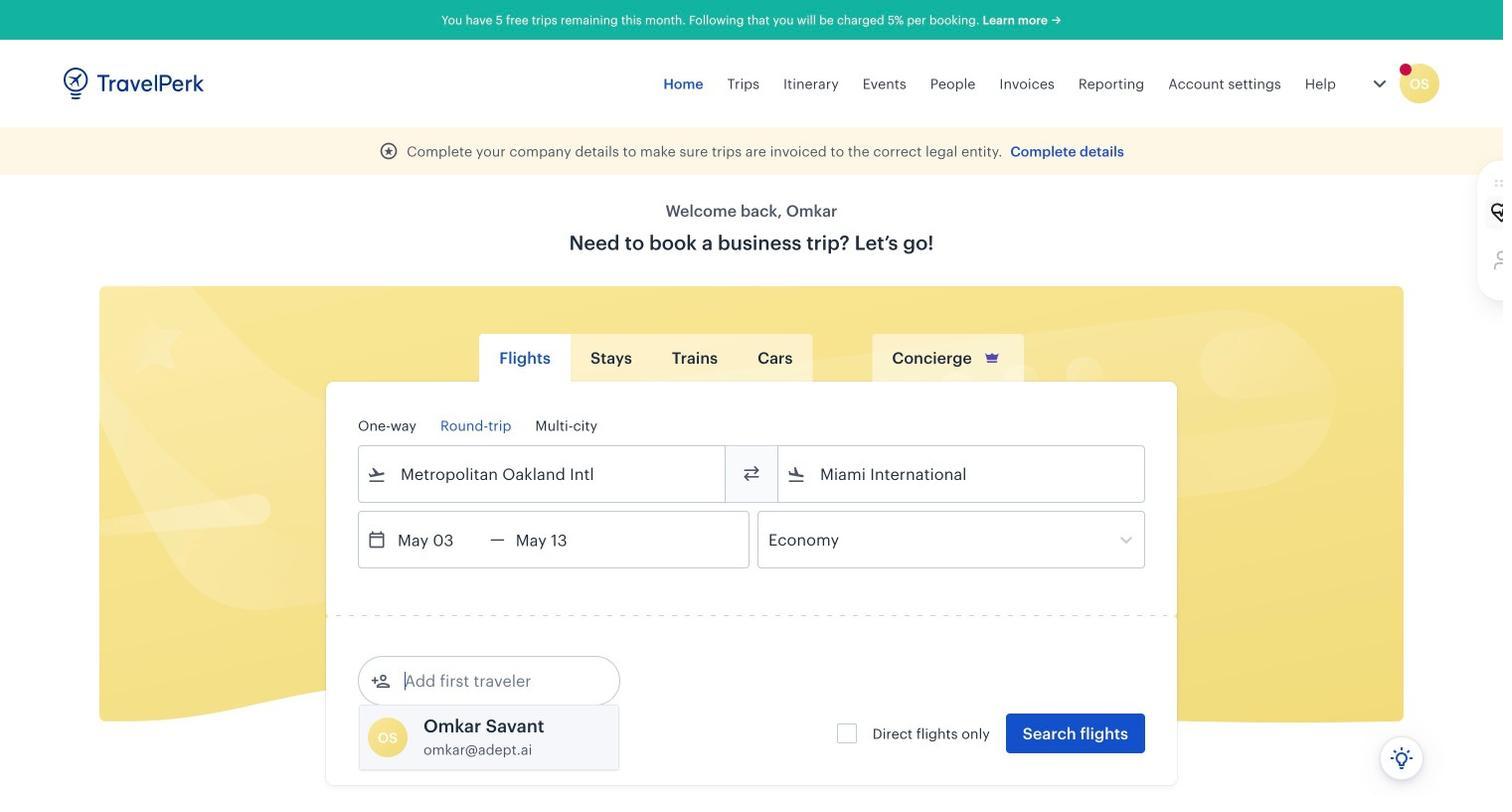 Task type: vqa. For each thing, say whether or not it's contained in the screenshot.
Move Backward To Switch To The Previous Month. icon
no



Task type: locate. For each thing, give the bounding box(es) containing it.
From search field
[[387, 458, 699, 490]]

Depart text field
[[387, 512, 490, 568]]



Task type: describe. For each thing, give the bounding box(es) containing it.
Return text field
[[505, 512, 608, 568]]

Add first traveler search field
[[391, 665, 598, 697]]

To search field
[[806, 458, 1118, 490]]



